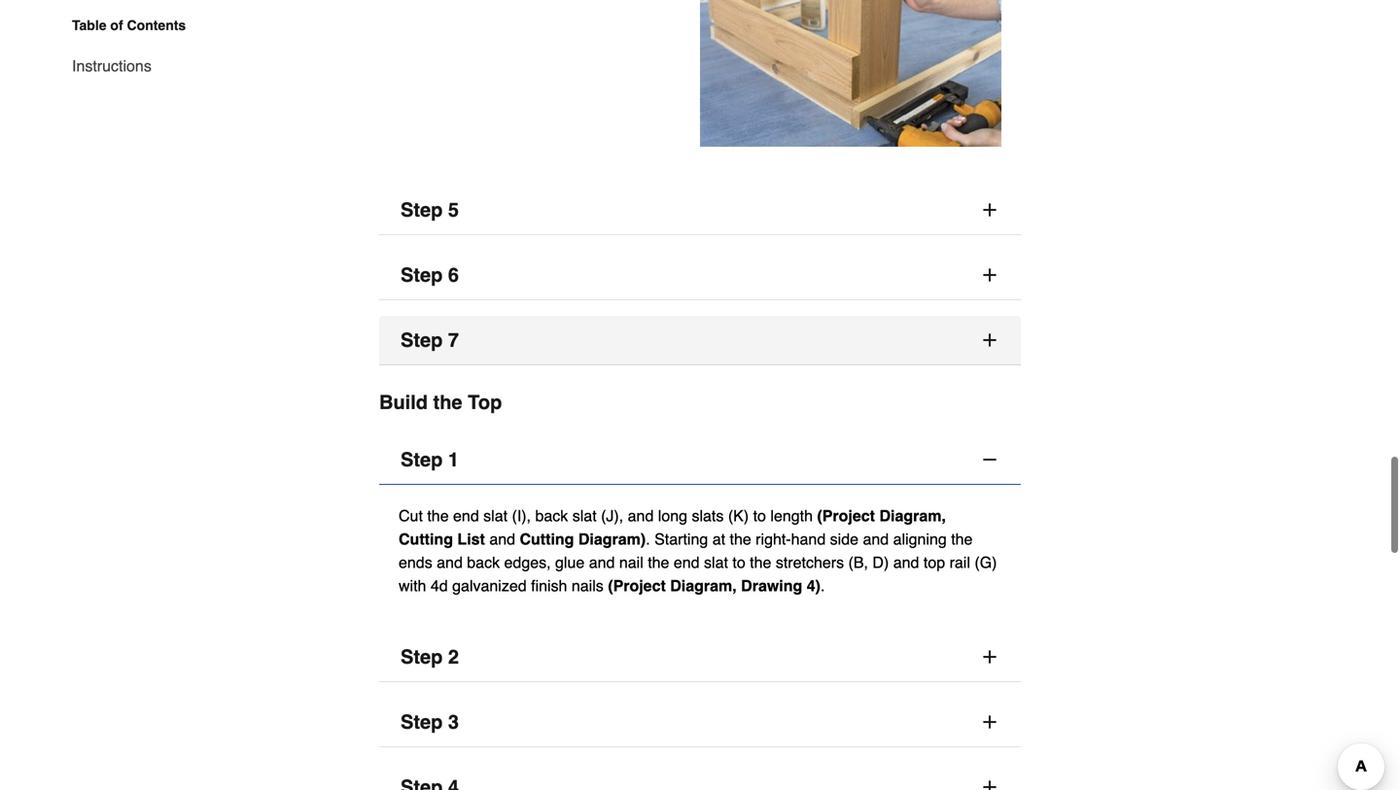 Task type: vqa. For each thing, say whether or not it's contained in the screenshot.
topmost Machine
no



Task type: describe. For each thing, give the bounding box(es) containing it.
glue
[[555, 554, 585, 572]]

end inside '. starting at the right-hand side and aligning the ends and back edges, glue and nail the end slat to the stretchers (b, d) and top rail (g) with 4d galvanized finish nails'
[[674, 554, 700, 572]]

nails
[[572, 577, 604, 595]]

(i),
[[512, 507, 531, 525]]

table of contents element
[[56, 16, 186, 78]]

contents
[[127, 18, 186, 33]]

the right at
[[730, 531, 752, 549]]

plus image for step 3
[[980, 713, 1000, 732]]

instructions link
[[72, 43, 152, 78]]

2 cutting from the left
[[520, 531, 574, 549]]

step 5
[[401, 199, 459, 221]]

aligning
[[893, 531, 947, 549]]

0 horizontal spatial slat
[[484, 507, 508, 525]]

of
[[110, 18, 123, 33]]

step 7
[[401, 329, 459, 352]]

side
[[830, 531, 859, 549]]

step 3
[[401, 711, 459, 734]]

step for step 2
[[401, 646, 443, 669]]

and up 4d
[[437, 554, 463, 572]]

the up the rail
[[951, 531, 973, 549]]

instructions
[[72, 57, 152, 75]]

to inside '. starting at the right-hand side and aligning the ends and back edges, glue and nail the end slat to the stretchers (b, d) and top rail (g) with 4d galvanized finish nails'
[[733, 554, 746, 572]]

5
[[448, 199, 459, 221]]

step 5 button
[[379, 186, 1021, 235]]

cutting inside (project diagram, cutting list
[[399, 531, 453, 549]]

. starting at the right-hand side and aligning the ends and back edges, glue and nail the end slat to the stretchers (b, d) and top rail (g) with 4d galvanized finish nails
[[399, 531, 997, 595]]

4)
[[807, 577, 821, 595]]

hand
[[791, 531, 826, 549]]

step 7 button
[[379, 316, 1021, 366]]

plus image for step 5
[[980, 200, 1000, 220]]

top
[[924, 554, 945, 572]]

4d
[[431, 577, 448, 595]]

step for step 5
[[401, 199, 443, 221]]

(k)
[[728, 507, 749, 525]]

(b,
[[849, 554, 868, 572]]

a woman using a bostitch nailer to attach a stretcher to the upside-down table assembly. image
[[700, 0, 1002, 147]]

minus image
[[980, 450, 1000, 470]]

(j),
[[601, 507, 624, 525]]

7
[[448, 329, 459, 352]]

plus image for step 6
[[980, 266, 1000, 285]]

the right 'nail'
[[648, 554, 670, 572]]

step for step 7
[[401, 329, 443, 352]]

at
[[713, 531, 726, 549]]

step 6 button
[[379, 251, 1021, 301]]

and up d)
[[863, 531, 889, 549]]

step 2 button
[[379, 633, 1021, 683]]

slat inside '. starting at the right-hand side and aligning the ends and back edges, glue and nail the end slat to the stretchers (b, d) and top rail (g) with 4d galvanized finish nails'
[[704, 554, 728, 572]]

drawing
[[741, 577, 803, 595]]

3
[[448, 711, 459, 734]]

and down the (i),
[[490, 531, 515, 549]]

1
[[448, 449, 459, 471]]

and right (j),
[[628, 507, 654, 525]]

step 1 button
[[379, 436, 1021, 485]]

list
[[458, 531, 485, 549]]

the left top
[[433, 392, 463, 414]]

(project for (project diagram, cutting list
[[817, 507, 875, 525]]

long
[[658, 507, 688, 525]]

0 horizontal spatial end
[[453, 507, 479, 525]]

step for step 3
[[401, 711, 443, 734]]

galvanized
[[452, 577, 527, 595]]

d)
[[873, 554, 889, 572]]

right-
[[756, 531, 791, 549]]

diagram)
[[579, 531, 646, 549]]



Task type: locate. For each thing, give the bounding box(es) containing it.
2 horizontal spatial slat
[[704, 554, 728, 572]]

and cutting diagram)
[[490, 531, 646, 549]]

1 vertical spatial plus image
[[980, 648, 1000, 667]]

1 horizontal spatial back
[[535, 507, 568, 525]]

0 horizontal spatial back
[[467, 554, 500, 572]]

the right cut
[[427, 507, 449, 525]]

4 step from the top
[[401, 449, 443, 471]]

1 vertical spatial back
[[467, 554, 500, 572]]

plus image inside step 2 button
[[980, 648, 1000, 667]]

1 vertical spatial to
[[733, 554, 746, 572]]

diagram, down at
[[670, 577, 737, 595]]

0 horizontal spatial (project
[[608, 577, 666, 595]]

and right d)
[[894, 554, 920, 572]]

2
[[448, 646, 459, 669]]

stretchers
[[776, 554, 844, 572]]

starting
[[655, 531, 708, 549]]

step left 3
[[401, 711, 443, 734]]

slat
[[484, 507, 508, 525], [573, 507, 597, 525], [704, 554, 728, 572]]

. down stretchers
[[821, 577, 825, 595]]

slat left the (i),
[[484, 507, 508, 525]]

edges,
[[504, 554, 551, 572]]

plus image inside step 5 button
[[980, 200, 1000, 220]]

6
[[448, 264, 459, 286]]

1 horizontal spatial to
[[753, 507, 766, 525]]

1 vertical spatial (project
[[608, 577, 666, 595]]

cutting up edges,
[[520, 531, 574, 549]]

(project diagram, cutting list
[[399, 507, 946, 549]]

step left the 5
[[401, 199, 443, 221]]

2 vertical spatial plus image
[[980, 778, 1000, 791]]

end down starting
[[674, 554, 700, 572]]

step 2
[[401, 646, 459, 669]]

diagram, for (project diagram, drawing 4) .
[[670, 577, 737, 595]]

cut the end slat (i), back slat (j), and long slats (k) to length
[[399, 507, 817, 525]]

back inside '. starting at the right-hand side and aligning the ends and back edges, glue and nail the end slat to the stretchers (b, d) and top rail (g) with 4d galvanized finish nails'
[[467, 554, 500, 572]]

finish
[[531, 577, 567, 595]]

table of contents
[[72, 18, 186, 33]]

to
[[753, 507, 766, 525], [733, 554, 746, 572]]

and
[[628, 507, 654, 525], [490, 531, 515, 549], [863, 531, 889, 549], [437, 554, 463, 572], [589, 554, 615, 572], [894, 554, 920, 572]]

cutting up ends
[[399, 531, 453, 549]]

1 plus image from the top
[[980, 266, 1000, 285]]

step left the 1
[[401, 449, 443, 471]]

1 horizontal spatial cutting
[[520, 531, 574, 549]]

the up the drawing on the right bottom
[[750, 554, 772, 572]]

end up "list"
[[453, 507, 479, 525]]

1 vertical spatial diagram,
[[670, 577, 737, 595]]

length
[[771, 507, 813, 525]]

1 horizontal spatial diagram,
[[880, 507, 946, 525]]

3 plus image from the top
[[980, 778, 1000, 791]]

0 vertical spatial to
[[753, 507, 766, 525]]

with
[[399, 577, 426, 595]]

diagram, inside (project diagram, cutting list
[[880, 507, 946, 525]]

cut
[[399, 507, 423, 525]]

slat left (j),
[[573, 507, 597, 525]]

.
[[646, 531, 650, 549], [821, 577, 825, 595]]

step 3 button
[[379, 698, 1021, 748]]

1 horizontal spatial (project
[[817, 507, 875, 525]]

(g)
[[975, 554, 997, 572]]

ends
[[399, 554, 432, 572]]

slats
[[692, 507, 724, 525]]

. inside '. starting at the right-hand side and aligning the ends and back edges, glue and nail the end slat to the stretchers (b, d) and top rail (g) with 4d galvanized finish nails'
[[646, 531, 650, 549]]

rail
[[950, 554, 971, 572]]

0 horizontal spatial .
[[646, 531, 650, 549]]

0 horizontal spatial cutting
[[399, 531, 453, 549]]

3 step from the top
[[401, 329, 443, 352]]

0 vertical spatial back
[[535, 507, 568, 525]]

to up (project diagram, drawing 4) .
[[733, 554, 746, 572]]

plus image inside the step 7 button
[[980, 331, 1000, 350]]

step left 7
[[401, 329, 443, 352]]

1 horizontal spatial slat
[[573, 507, 597, 525]]

(project for (project diagram, drawing 4) .
[[608, 577, 666, 595]]

back up galvanized
[[467, 554, 500, 572]]

5 step from the top
[[401, 646, 443, 669]]

step 6
[[401, 264, 459, 286]]

3 plus image from the top
[[980, 713, 1000, 732]]

0 vertical spatial diagram,
[[880, 507, 946, 525]]

. left starting
[[646, 531, 650, 549]]

step left 2
[[401, 646, 443, 669]]

plus image for step 7
[[980, 331, 1000, 350]]

(project diagram, drawing 4) .
[[608, 577, 825, 595]]

step
[[401, 199, 443, 221], [401, 264, 443, 286], [401, 329, 443, 352], [401, 449, 443, 471], [401, 646, 443, 669], [401, 711, 443, 734]]

1 cutting from the left
[[399, 531, 453, 549]]

0 vertical spatial plus image
[[980, 200, 1000, 220]]

0 vertical spatial end
[[453, 507, 479, 525]]

0 vertical spatial (project
[[817, 507, 875, 525]]

0 vertical spatial plus image
[[980, 266, 1000, 285]]

back up and cutting diagram)
[[535, 507, 568, 525]]

0 horizontal spatial diagram,
[[670, 577, 737, 595]]

1 step from the top
[[401, 199, 443, 221]]

(project up the side on the right bottom of the page
[[817, 507, 875, 525]]

plus image for step 2
[[980, 648, 1000, 667]]

build
[[379, 392, 428, 414]]

step left 6
[[401, 264, 443, 286]]

1 plus image from the top
[[980, 200, 1000, 220]]

plus image
[[980, 266, 1000, 285], [980, 648, 1000, 667], [980, 778, 1000, 791]]

6 step from the top
[[401, 711, 443, 734]]

2 plus image from the top
[[980, 648, 1000, 667]]

step for step 1
[[401, 449, 443, 471]]

and down diagram)
[[589, 554, 615, 572]]

0 vertical spatial .
[[646, 531, 650, 549]]

(project inside (project diagram, cutting list
[[817, 507, 875, 525]]

plus image inside step 6 button
[[980, 266, 1000, 285]]

slat up (project diagram, drawing 4) .
[[704, 554, 728, 572]]

top
[[468, 392, 502, 414]]

step 1
[[401, 449, 459, 471]]

2 step from the top
[[401, 264, 443, 286]]

0 horizontal spatial to
[[733, 554, 746, 572]]

diagram, for (project diagram, cutting list
[[880, 507, 946, 525]]

build the top
[[379, 392, 502, 414]]

diagram,
[[880, 507, 946, 525], [670, 577, 737, 595]]

2 vertical spatial plus image
[[980, 713, 1000, 732]]

diagram, up 'aligning'
[[880, 507, 946, 525]]

plus image inside "step 3" button
[[980, 713, 1000, 732]]

1 horizontal spatial end
[[674, 554, 700, 572]]

end
[[453, 507, 479, 525], [674, 554, 700, 572]]

2 plus image from the top
[[980, 331, 1000, 350]]

back
[[535, 507, 568, 525], [467, 554, 500, 572]]

cutting
[[399, 531, 453, 549], [520, 531, 574, 549]]

1 vertical spatial end
[[674, 554, 700, 572]]

to right (k) in the right of the page
[[753, 507, 766, 525]]

table
[[72, 18, 107, 33]]

step for step 6
[[401, 264, 443, 286]]

1 horizontal spatial .
[[821, 577, 825, 595]]

1 vertical spatial .
[[821, 577, 825, 595]]

1 vertical spatial plus image
[[980, 331, 1000, 350]]

(project down 'nail'
[[608, 577, 666, 595]]

nail
[[619, 554, 644, 572]]

(project
[[817, 507, 875, 525], [608, 577, 666, 595]]

the
[[433, 392, 463, 414], [427, 507, 449, 525], [730, 531, 752, 549], [951, 531, 973, 549], [648, 554, 670, 572], [750, 554, 772, 572]]

plus image
[[980, 200, 1000, 220], [980, 331, 1000, 350], [980, 713, 1000, 732]]



